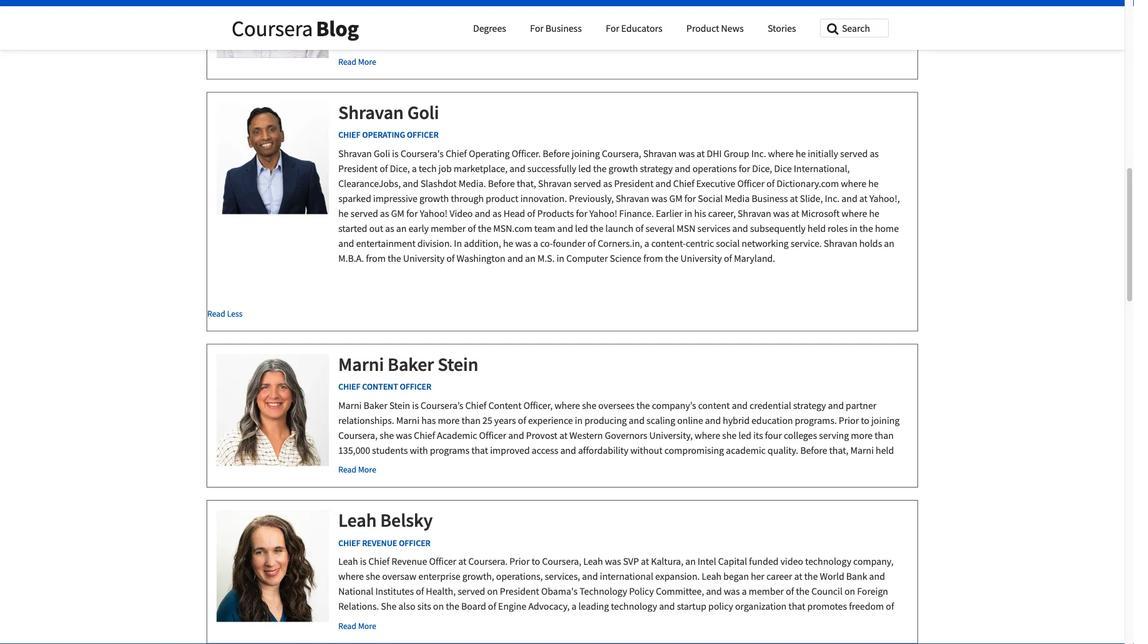 Task type: locate. For each thing, give the bounding box(es) containing it.
inc.
[[751, 147, 766, 160], [825, 192, 840, 205]]

knowledge.
[[492, 616, 540, 628]]

than
[[462, 415, 481, 427], [875, 430, 894, 442]]

university down focused
[[459, 474, 500, 487]]

2 read more from the top
[[338, 465, 376, 476]]

stein inside marni baker stein is coursera's chief content officer, where she oversees the company's content and credential strategy and partner relationships. marni has more than 25 years of experience in producing and scaling online and hybrid education programs. prior to joining coursera, she was chief academic officer and provost at western governors university, where she led its four colleges serving more than 135,000 students with programs that improved access and affordability without compromising academic quality. before that, marni held several leadership positions focused on access, student success, and program design at institutions such as the university of texas system, columbia university, and the university of pennsylvania. she earned her phd in educational leadership from the university of pennsylvania.
[[389, 400, 410, 412]]

she
[[571, 474, 587, 487], [381, 601, 397, 613]]

committee,
[[656, 586, 704, 598]]

institutes
[[375, 586, 414, 598]]

access inside marni baker stein is coursera's chief content officer, where she oversees the company's content and credential strategy and partner relationships. marni has more than 25 years of experience in producing and scaling online and hybrid education programs. prior to joining coursera, she was chief academic officer and provost at western governors university, where she led its four colleges serving more than 135,000 students with programs that improved access and affordability without compromising academic quality. before that, marni held several leadership positions focused on access, student success, and program design at institutions such as the university of texas system, columbia university, and the university of pennsylvania. she earned her phd in educational leadership from the university of pennsylvania.
[[532, 444, 558, 457]]

more down relations. on the left bottom of the page
[[358, 621, 376, 632]]

her left "phd"
[[619, 474, 633, 487]]

council
[[811, 586, 843, 598]]

is left coursera's
[[392, 147, 399, 160]]

read down 135,000
[[338, 465, 356, 476]]

1 vertical spatial university,
[[380, 474, 424, 487]]

0 vertical spatial inc.
[[751, 147, 766, 160]]

that, down serving
[[829, 444, 849, 457]]

0 horizontal spatial she
[[381, 601, 397, 613]]

1 yahoo! from the left
[[420, 207, 448, 220]]

1 horizontal spatial that
[[789, 601, 805, 613]]

1 vertical spatial that
[[789, 601, 805, 613]]

prior up the 'operations,'
[[510, 556, 530, 568]]

stein down marni baker stein chief content officer
[[389, 400, 410, 412]]

western
[[569, 430, 603, 442]]

0 horizontal spatial pennsylvania.
[[338, 489, 395, 502]]

None search field
[[820, 19, 889, 37]]

than up system,
[[875, 430, 894, 442]]

0 horizontal spatial content
[[362, 382, 398, 393]]

0 horizontal spatial for
[[530, 22, 544, 34]]

baker inside marni baker stein chief content officer
[[388, 353, 434, 376]]

1 horizontal spatial in
[[454, 237, 462, 250]]

leah is chief revenue officer at coursera. prior to coursera, leah was svp at kaltura, an intel capital funded video technology company, where she oversaw enterprise growth, operations, services, and international expansion. leah began her career at the world bank and national institutes of health, served on president obama's technology policy committee, and was a member of the council on foreign relations. she also sits on the board of engine advocacy, a leading technology and startup policy organization that promotes freedom of expression, innovation, and access to knowledge. leah is a graduate of yale law school and received her undergraduate degree from brown university. in 2020, she was listed in fortune magazine's 40 under 40.
[[338, 556, 894, 643]]

she right the 2020, at the bottom of page
[[446, 631, 461, 643]]

educators
[[621, 22, 662, 34]]

0 horizontal spatial inc.
[[751, 147, 766, 160]]

strategy up programs.
[[793, 400, 826, 412]]

she up 'students'
[[380, 430, 394, 442]]

1 for from the left
[[530, 22, 544, 34]]

served up previously,
[[574, 177, 601, 190]]

officer inside marni baker stein is coursera's chief content officer, where she oversees the company's content and credential strategy and partner relationships. marni has more than 25 years of experience in producing and scaling online and hybrid education programs. prior to joining coursera, she was chief academic officer and provost at western governors university, where she led its four colleges serving more than 135,000 students with programs that improved access and affordability without compromising academic quality. before that, marni held several leadership positions focused on access, student success, and program design at institutions such as the university of texas system, columbia university, and the university of pennsylvania. she earned her phd in educational leadership from the university of pennsylvania.
[[479, 430, 506, 442]]

read less link
[[207, 308, 905, 320]]

baker inside marni baker stein is coursera's chief content officer, where she oversees the company's content and credential strategy and partner relationships. marni has more than 25 years of experience in producing and scaling online and hybrid education programs. prior to joining coursera, she was chief academic officer and provost at western governors university, where she led its four colleges serving more than 135,000 students with programs that improved access and affordability without compromising academic quality. before that, marni held several leadership positions focused on access, student success, and program design at institutions such as the university of texas system, columbia university, and the university of pennsylvania. she earned her phd in educational leadership from the university of pennsylvania.
[[364, 400, 387, 412]]

stein
[[438, 353, 478, 376], [389, 400, 410, 412]]

four
[[765, 430, 782, 442]]

governors
[[605, 430, 647, 442]]

member inside leah is chief revenue officer at coursera. prior to coursera, leah was svp at kaltura, an intel capital funded video technology company, where she oversaw enterprise growth, operations, services, and international expansion. leah began her career at the world bank and national institutes of health, served on president obama's technology policy committee, and was a member of the council on foreign relations. she also sits on the board of engine advocacy, a leading technology and startup policy organization that promotes freedom of expression, innovation, and access to knowledge. leah is a graduate of yale law school and received her undergraduate degree from brown university. in 2020, she was listed in fortune magazine's 40 under 40.
[[749, 586, 784, 598]]

he down yahoo!,
[[869, 207, 879, 220]]

for up his
[[684, 192, 696, 205]]

0 horizontal spatial baker
[[364, 400, 387, 412]]

1 horizontal spatial university,
[[649, 430, 693, 442]]

chief up relationships.
[[338, 382, 360, 393]]

content up relationships.
[[362, 382, 398, 393]]

product
[[486, 192, 518, 205]]

2 read more link from the top
[[207, 464, 905, 476]]

that,
[[517, 177, 536, 190], [829, 444, 849, 457]]

1 horizontal spatial than
[[875, 430, 894, 442]]

science
[[610, 252, 641, 265]]

0 vertical spatial joining
[[572, 147, 600, 160]]

leah down columbia
[[338, 509, 377, 533]]

officer inside marni baker stein chief content officer
[[400, 382, 431, 393]]

on
[[489, 459, 500, 472], [487, 586, 498, 598], [845, 586, 855, 598], [433, 601, 444, 613]]

for left educators
[[606, 22, 619, 34]]

read more link for leah belsky
[[207, 620, 905, 633]]

1 vertical spatial revenue
[[392, 556, 427, 568]]

1 horizontal spatial operating
[[469, 147, 510, 160]]

inc. up microsoft
[[825, 192, 840, 205]]

3 more from the top
[[358, 621, 376, 632]]

finance.
[[619, 207, 654, 220]]

1 vertical spatial held
[[876, 444, 894, 457]]

coursera, up 'services,'
[[542, 556, 581, 568]]

her down funded
[[751, 571, 765, 583]]

where up experience
[[555, 400, 580, 412]]

shravan goli chief operating officer
[[338, 101, 439, 141]]

success,
[[566, 459, 600, 472]]

leah belsky chief revenue officer
[[338, 509, 433, 549]]

product
[[686, 22, 719, 34]]

2 vertical spatial coursera,
[[542, 556, 581, 568]]

goli inside shravan goli is coursera's chief operating officer. before joining coursera, shravan was at dhi group inc. where he initially served as president of dice, a tech job marketplace, and successfully led the growth strategy and operations for dice, dice international, clearancejobs, and slashdot media. before that, shravan served as president and chief executive officer of dictionary.com where he sparked impressive growth through product innovation. previously, shravan was gm for social media business at slide, inc. and at yahoo!, he served as gm for yahoo! video and as head of products for yahoo! finance. earlier in his career, shravan was at microsoft where he started out as an early member of the msn.com team and led the launch of several msn services and subsequently held roles in the home and entertainment division. in addition, he was a co-founder of corners.in, a content-centric social networking service. shravan holds an m.b.a. from the university of washington and an m.s. in computer science from the university of maryland.
[[374, 147, 390, 160]]

as right such
[[766, 459, 775, 472]]

that, inside shravan goli is coursera's chief operating officer. before joining coursera, shravan was at dhi group inc. where he initially served as president of dice, a tech job marketplace, and successfully led the growth strategy and operations for dice, dice international, clearancejobs, and slashdot media. before that, shravan served as president and chief executive officer of dictionary.com where he sparked impressive growth through product innovation. previously, shravan was gm for social media business at slide, inc. and at yahoo!, he served as gm for yahoo! video and as head of products for yahoo! finance. earlier in his career, shravan was at microsoft where he started out as an early member of the msn.com team and led the launch of several msn services and subsequently held roles in the home and entertainment division. in addition, he was a co-founder of corners.in, a content-centric social networking service. shravan holds an m.b.a. from the university of washington and an m.s. in computer science from the university of maryland.
[[517, 177, 536, 190]]

and
[[510, 162, 525, 175], [675, 162, 691, 175], [403, 177, 419, 190], [655, 177, 671, 190], [842, 192, 857, 205], [475, 207, 491, 220], [557, 222, 573, 235], [732, 222, 748, 235], [338, 237, 354, 250], [507, 252, 523, 265], [732, 400, 748, 412], [828, 400, 844, 412], [629, 415, 645, 427], [705, 415, 721, 427], [508, 430, 524, 442], [560, 444, 576, 457], [602, 459, 618, 472], [426, 474, 441, 487], [582, 571, 598, 583], [869, 571, 885, 583], [706, 586, 722, 598], [659, 601, 675, 613], [436, 616, 451, 628], [695, 616, 711, 628]]

0 vertical spatial member
[[431, 222, 466, 235]]

2 vertical spatial read more link
[[207, 620, 905, 633]]

0 horizontal spatial several
[[338, 459, 367, 472]]

revenue inside leah belsky chief revenue officer
[[362, 538, 397, 549]]

None text field
[[820, 19, 889, 37]]

academic
[[437, 430, 477, 442]]

0 vertical spatial prior
[[839, 415, 859, 427]]

0 horizontal spatial president
[[338, 162, 378, 175]]

of down access,
[[502, 474, 510, 487]]

obama's
[[541, 586, 578, 598]]

0 vertical spatial goli
[[407, 101, 439, 124]]

as
[[870, 147, 879, 160], [603, 177, 612, 190], [380, 207, 389, 220], [492, 207, 502, 220], [385, 222, 394, 235], [766, 459, 775, 472]]

0 vertical spatial revenue
[[362, 538, 397, 549]]

president down the 'operations,'
[[500, 586, 539, 598]]

several inside marni baker stein is coursera's chief content officer, where she oversees the company's content and credential strategy and partner relationships. marni has more than 25 years of experience in producing and scaling online and hybrid education programs. prior to joining coursera, she was chief academic officer and provost at western governors university, where she led its four colleges serving more than 135,000 students with programs that improved access and affordability without compromising academic quality. before that, marni held several leadership positions focused on access, student success, and program design at institutions such as the university of texas system, columbia university, and the university of pennsylvania. she earned her phd in educational leadership from the university of pennsylvania.
[[338, 459, 367, 472]]

stein for marni baker stein chief content officer
[[438, 353, 478, 376]]

and up technology
[[582, 571, 598, 583]]

0 vertical spatial operating
[[362, 129, 405, 141]]

1 horizontal spatial technology
[[805, 556, 851, 568]]

0 horizontal spatial goli
[[374, 147, 390, 160]]

chief up job
[[446, 147, 467, 160]]

2 more from the top
[[358, 465, 376, 476]]

she down "institutes"
[[381, 601, 397, 613]]

and up the 2020, at the bottom of page
[[436, 616, 451, 628]]

more
[[358, 56, 376, 67], [358, 465, 376, 476], [358, 621, 376, 632]]

company's
[[652, 400, 696, 412]]

to up the listed
[[482, 616, 490, 628]]

gm up earlier
[[669, 192, 683, 205]]

of left texas
[[836, 459, 844, 472]]

read more for marni baker stein
[[338, 465, 376, 476]]

an inside leah is chief revenue officer at coursera. prior to coursera, leah was svp at kaltura, an intel capital funded video technology company, where she oversaw enterprise growth, operations, services, and international expansion. leah began her career at the world bank and national institutes of health, served on president obama's technology policy committee, and was a member of the council on foreign relations. she also sits on the board of engine advocacy, a leading technology and startup policy organization that promotes freedom of expression, innovation, and access to knowledge. leah is a graduate of yale law school and received her undergraduate degree from brown university. in 2020, she was listed in fortune magazine's 40 under 40.
[[685, 556, 696, 568]]

several down 135,000
[[338, 459, 367, 472]]

a
[[412, 162, 417, 175], [533, 237, 538, 250], [644, 237, 649, 250], [742, 586, 747, 598], [572, 601, 577, 613], [572, 616, 577, 628]]

0 horizontal spatial in
[[413, 631, 421, 643]]

1 vertical spatial strategy
[[793, 400, 826, 412]]

leadership
[[369, 459, 413, 472]]

0 horizontal spatial business
[[546, 22, 582, 34]]

0 horizontal spatial joining
[[572, 147, 600, 160]]

0 horizontal spatial that
[[471, 444, 488, 457]]

read inside 'link'
[[207, 308, 225, 319]]

programs
[[430, 444, 469, 457]]

content up years
[[488, 400, 522, 412]]

baker up coursera's
[[388, 353, 434, 376]]

brown
[[338, 631, 365, 643]]

0 horizontal spatial more
[[438, 415, 460, 427]]

1 vertical spatial coursera,
[[338, 430, 378, 442]]

on inside marni baker stein is coursera's chief content officer, where she oversees the company's content and credential strategy and partner relationships. marni has more than 25 years of experience in producing and scaling online and hybrid education programs. prior to joining coursera, she was chief academic officer and provost at western governors university, where she led its four colleges serving more than 135,000 students with programs that improved access and affordability without compromising academic quality. before that, marni held several leadership positions focused on access, student success, and program design at institutions such as the university of texas system, columbia university, and the university of pennsylvania. she earned her phd in educational leadership from the university of pennsylvania.
[[489, 459, 500, 472]]

foreign
[[857, 586, 888, 598]]

prior
[[839, 415, 859, 427], [510, 556, 530, 568]]

msn.com
[[493, 222, 532, 235]]

member inside shravan goli is coursera's chief operating officer. before joining coursera, shravan was at dhi group inc. where he initially served as president of dice, a tech job marketplace, and successfully led the growth strategy and operations for dice, dice international, clearancejobs, and slashdot media. before that, shravan served as president and chief executive officer of dictionary.com where he sparked impressive growth through product innovation. previously, shravan was gm for social media business at slide, inc. and at yahoo!, he served as gm for yahoo! video and as head of products for yahoo! finance. earlier in his career, shravan was at microsoft where he started out as an early member of the msn.com team and led the launch of several msn services and subsequently held roles in the home and entertainment division. in addition, he was a co-founder of corners.in, a content-centric social networking service. shravan holds an m.b.a. from the university of washington and an m.s. in computer science from the university of maryland.
[[431, 222, 466, 235]]

joining inside shravan goli is coursera's chief operating officer. before joining coursera, shravan was at dhi group inc. where he initially served as president of dice, a tech job marketplace, and successfully led the growth strategy and operations for dice, dice international, clearancejobs, and slashdot media. before that, shravan served as president and chief executive officer of dictionary.com where he sparked impressive growth through product innovation. previously, shravan was gm for social media business at slide, inc. and at yahoo!, he served as gm for yahoo! video and as head of products for yahoo! finance. earlier in his career, shravan was at microsoft where he started out as an early member of the msn.com team and led the launch of several msn services and subsequently held roles in the home and entertainment division. in addition, he was a co-founder of corners.in, a content-centric social networking service. shravan holds an m.b.a. from the university of washington and an m.s. in computer science from the university of maryland.
[[572, 147, 600, 160]]

president inside leah is chief revenue officer at coursera. prior to coursera, leah was svp at kaltura, an intel capital funded video technology company, where she oversaw enterprise growth, operations, services, and international expansion. leah began her career at the world bank and national institutes of health, served on president obama's technology policy committee, and was a member of the council on foreign relations. she also sits on the board of engine advocacy, a leading technology and startup policy organization that promotes freedom of expression, innovation, and access to knowledge. leah is a graduate of yale law school and received her undergraduate degree from brown university. in 2020, she was listed in fortune magazine's 40 under 40.
[[500, 586, 539, 598]]

m.b.a.
[[338, 252, 364, 265]]

policy
[[629, 586, 654, 598]]

held inside marni baker stein is coursera's chief content officer, where she oversees the company's content and credential strategy and partner relationships. marni has more than 25 years of experience in producing and scaling online and hybrid education programs. prior to joining coursera, she was chief academic officer and provost at western governors university, where she led its four colleges serving more than 135,000 students with programs that improved access and affordability without compromising academic quality. before that, marni held several leadership positions focused on access, student success, and program design at institutions such as the university of texas system, columbia university, and the university of pennsylvania. she earned her phd in educational leadership from the university of pennsylvania.
[[876, 444, 894, 457]]

0 vertical spatial held
[[808, 222, 826, 235]]

chief
[[338, 129, 360, 141], [446, 147, 467, 160], [673, 177, 694, 190], [338, 382, 360, 393], [465, 400, 486, 412], [414, 430, 435, 442], [338, 538, 360, 549], [368, 556, 390, 568]]

board
[[461, 601, 486, 613]]

from inside marni baker stein is coursera's chief content officer, where she oversees the company's content and credential strategy and partner relationships. marni has more than 25 years of experience in producing and scaling online and hybrid education programs. prior to joining coursera, she was chief academic officer and provost at western governors university, where she led its four colleges serving more than 135,000 students with programs that improved access and affordability without compromising academic quality. before that, marni held several leadership positions focused on access, student success, and program design at institutions such as the university of texas system, columbia university, and the university of pennsylvania. she earned her phd in educational leadership from the university of pennsylvania.
[[762, 474, 782, 487]]

led inside marni baker stein is coursera's chief content officer, where she oversees the company's content and credential strategy and partner relationships. marni has more than 25 years of experience in producing and scaling online and hybrid education programs. prior to joining coursera, she was chief academic officer and provost at western governors university, where she led its four colleges serving more than 135,000 students with programs that improved access and affordability without compromising academic quality. before that, marni held several leadership positions focused on access, student success, and program design at institutions such as the university of texas system, columbia university, and the university of pennsylvania. she earned her phd in educational leadership from the university of pennsylvania.
[[739, 430, 751, 442]]

program
[[620, 459, 655, 472]]

0 vertical spatial content
[[362, 382, 398, 393]]

1 vertical spatial baker
[[364, 400, 387, 412]]

2 vertical spatial her
[[750, 616, 763, 628]]

for educators
[[606, 22, 662, 34]]

led up founder
[[575, 222, 588, 235]]

1 vertical spatial more
[[358, 465, 376, 476]]

content
[[698, 400, 730, 412]]

where up dice
[[768, 147, 794, 160]]

was up the subsequently at top
[[773, 207, 789, 220]]

held
[[808, 222, 826, 235], [876, 444, 894, 457]]

3 read more link from the top
[[207, 620, 905, 633]]

0 horizontal spatial member
[[431, 222, 466, 235]]

0 horizontal spatial prior
[[510, 556, 530, 568]]

president
[[338, 162, 378, 175], [614, 177, 654, 190], [500, 586, 539, 598]]

read more link for marni baker stein
[[207, 464, 905, 476]]

1 vertical spatial technology
[[611, 601, 657, 613]]

for business link
[[530, 22, 582, 34]]

than left "25"
[[462, 415, 481, 427]]

led
[[578, 162, 591, 175], [575, 222, 588, 235], [739, 430, 751, 442]]

service.
[[791, 237, 822, 250]]

1 horizontal spatial to
[[532, 556, 540, 568]]

operating inside shravan goli is coursera's chief operating officer. before joining coursera, shravan was at dhi group inc. where he initially served as president of dice, a tech job marketplace, and successfully led the growth strategy and operations for dice, dice international, clearancejobs, and slashdot media. before that, shravan served as president and chief executive officer of dictionary.com where he sparked impressive growth through product innovation. previously, shravan was gm for social media business at slide, inc. and at yahoo!, he served as gm for yahoo! video and as head of products for yahoo! finance. earlier in his career, shravan was at microsoft where he started out as an early member of the msn.com team and led the launch of several msn services and subsequently held roles in the home and entertainment division. in addition, he was a co-founder of corners.in, a content-centric social networking service. shravan holds an m.b.a. from the university of washington and an m.s. in computer science from the university of maryland.
[[469, 147, 510, 160]]

stories
[[768, 22, 796, 34]]

officer inside shravan goli is coursera's chief operating officer. before joining coursera, shravan was at dhi group inc. where he initially served as president of dice, a tech job marketplace, and successfully led the growth strategy and operations for dice, dice international, clearancejobs, and slashdot media. before that, shravan served as president and chief executive officer of dictionary.com where he sparked impressive growth through product innovation. previously, shravan was gm for social media business at slide, inc. and at yahoo!, he served as gm for yahoo! video and as head of products for yahoo! finance. earlier in his career, shravan was at microsoft where he started out as an early member of the msn.com team and led the launch of several msn services and subsequently held roles in the home and entertainment division. in addition, he was a co-founder of corners.in, a content-centric social networking service. shravan holds an m.b.a. from the university of washington and an m.s. in computer science from the university of maryland.
[[737, 177, 765, 190]]

for for for educators
[[606, 22, 619, 34]]

2 horizontal spatial to
[[861, 415, 869, 427]]

2 yahoo! from the left
[[589, 207, 617, 220]]

career,
[[708, 207, 736, 220]]

1 vertical spatial several
[[338, 459, 367, 472]]

yahoo!
[[420, 207, 448, 220], [589, 207, 617, 220]]

joining up successfully
[[572, 147, 600, 160]]

in inside leah is chief revenue officer at coursera. prior to coursera, leah was svp at kaltura, an intel capital funded video technology company, where she oversaw enterprise growth, operations, services, and international expansion. leah began her career at the world bank and national institutes of health, served on president obama's technology policy committee, and was a member of the council on foreign relations. she also sits on the board of engine advocacy, a leading technology and startup policy organization that promotes freedom of expression, innovation, and access to knowledge. leah is a graduate of yale law school and received her undergraduate degree from brown university. in 2020, she was listed in fortune magazine's 40 under 40.
[[413, 631, 421, 643]]

1 horizontal spatial content
[[488, 400, 522, 412]]

several up content-
[[646, 222, 675, 235]]

before up successfully
[[543, 147, 570, 160]]

1 vertical spatial inc.
[[825, 192, 840, 205]]

in right division.
[[454, 237, 462, 250]]

and up roles
[[842, 192, 857, 205]]

0 vertical spatial than
[[462, 415, 481, 427]]

affordability
[[578, 444, 628, 457]]

read more link down for business
[[207, 55, 905, 68]]

1 vertical spatial prior
[[510, 556, 530, 568]]

0 vertical spatial coursera,
[[602, 147, 641, 160]]

strategy up earlier
[[640, 162, 673, 175]]

dice,
[[390, 162, 410, 175], [752, 162, 772, 175]]

in down innovation, at the left of page
[[413, 631, 421, 643]]

as up yahoo!,
[[870, 147, 879, 160]]

to inside marni baker stein is coursera's chief content officer, where she oversees the company's content and credential strategy and partner relationships. marni has more than 25 years of experience in producing and scaling online and hybrid education programs. prior to joining coursera, she was chief academic officer and provost at western governors university, where she led its four colleges serving more than 135,000 students with programs that improved access and affordability without compromising academic quality. before that, marni held several leadership positions focused on access, student success, and program design at institutions such as the university of texas system, columbia university, and the university of pennsylvania. she earned her phd in educational leadership from the university of pennsylvania.
[[861, 415, 869, 427]]

officer up media
[[737, 177, 765, 190]]

0 vertical spatial that,
[[517, 177, 536, 190]]

read left the less
[[207, 308, 225, 319]]

as up out
[[380, 207, 389, 220]]

that up focused
[[471, 444, 488, 457]]

0 vertical spatial several
[[646, 222, 675, 235]]

1 vertical spatial president
[[614, 177, 654, 190]]

more down coursera's
[[438, 415, 460, 427]]

goli for shravan goli is coursera's chief operating officer. before joining coursera, shravan was at dhi group inc. where he initially served as president of dice, a tech job marketplace, and successfully led the growth strategy and operations for dice, dice international, clearancejobs, and slashdot media. before that, shravan served as president and chief executive officer of dictionary.com where he sparked impressive growth through product innovation. previously, shravan was gm for social media business at slide, inc. and at yahoo!, he served as gm for yahoo! video and as head of products for yahoo! finance. earlier in his career, shravan was at microsoft where he started out as an early member of the msn.com team and led the launch of several msn services and subsequently held roles in the home and entertainment division. in addition, he was a co-founder of corners.in, a content-centric social networking service. shravan holds an m.b.a. from the university of washington and an m.s. in computer science from the university of maryland.
[[374, 147, 390, 160]]

led up previously,
[[578, 162, 591, 175]]

her down organization
[[750, 616, 763, 628]]

2 vertical spatial read more
[[338, 621, 376, 632]]

chief inside the 'shravan goli chief operating officer'
[[338, 129, 360, 141]]

technology
[[580, 586, 627, 598]]

read more link down provost
[[207, 464, 905, 476]]

operating up the 'marketplace,'
[[469, 147, 510, 160]]

a left tech
[[412, 162, 417, 175]]

0 vertical spatial business
[[546, 22, 582, 34]]

several inside shravan goli is coursera's chief operating officer. before joining coursera, shravan was at dhi group inc. where he initially served as president of dice, a tech job marketplace, and successfully led the growth strategy and operations for dice, dice international, clearancejobs, and slashdot media. before that, shravan served as president and chief executive officer of dictionary.com where he sparked impressive growth through product innovation. previously, shravan was gm for social media business at slide, inc. and at yahoo!, he served as gm for yahoo! video and as head of products for yahoo! finance. earlier in his career, shravan was at microsoft where he started out as an early member of the msn.com team and led the launch of several msn services and subsequently held roles in the home and entertainment division. in addition, he was a co-founder of corners.in, a content-centric social networking service. shravan holds an m.b.a. from the university of washington and an m.s. in computer science from the university of maryland.
[[646, 222, 675, 235]]

coursera, inside leah is chief revenue officer at coursera. prior to coursera, leah was svp at kaltura, an intel capital funded video technology company, where she oversaw enterprise growth, operations, services, and international expansion. leah began her career at the world bank and national institutes of health, served on president obama's technology policy committee, and was a member of the council on foreign relations. she also sits on the board of engine advocacy, a leading technology and startup policy organization that promotes freedom of expression, innovation, and access to knowledge. leah is a graduate of yale law school and received her undergraduate degree from brown university. in 2020, she was listed in fortune magazine's 40 under 40.
[[542, 556, 581, 568]]

svp
[[623, 556, 639, 568]]

from
[[366, 252, 386, 265], [643, 252, 663, 265], [762, 474, 782, 487], [859, 616, 879, 628]]

goli up coursera's
[[407, 101, 439, 124]]

0 horizontal spatial held
[[808, 222, 826, 235]]

job
[[439, 162, 452, 175]]

served up board
[[458, 586, 485, 598]]

marni inside marni baker stein chief content officer
[[338, 353, 384, 376]]

officer inside the 'shravan goli chief operating officer'
[[407, 129, 439, 141]]

pennsylvania. down "student"
[[512, 474, 569, 487]]

1 horizontal spatial before
[[543, 147, 570, 160]]

1 horizontal spatial several
[[646, 222, 675, 235]]

1 vertical spatial goli
[[374, 147, 390, 160]]

programs.
[[795, 415, 837, 427]]

president up clearancejobs, at the left top of the page
[[338, 162, 378, 175]]

he left initially
[[796, 147, 806, 160]]

leading
[[579, 601, 609, 613]]

founder
[[553, 237, 586, 250]]

1 horizontal spatial she
[[571, 474, 587, 487]]

2 vertical spatial president
[[500, 586, 539, 598]]

a up magazine's
[[572, 616, 577, 628]]

goli for shravan goli chief operating officer
[[407, 101, 439, 124]]

that up undergraduate
[[789, 601, 805, 613]]

computer
[[566, 252, 608, 265]]

coursera, for shravan goli
[[602, 147, 641, 160]]

access inside leah is chief revenue officer at coursera. prior to coursera, leah was svp at kaltura, an intel capital funded video technology company, where she oversaw enterprise growth, operations, services, and international expansion. leah began her career at the world bank and national institutes of health, served on president obama's technology policy committee, and was a member of the council on foreign relations. she also sits on the board of engine advocacy, a leading technology and startup policy organization that promotes freedom of expression, innovation, and access to knowledge. leah is a graduate of yale law school and received her undergraduate degree from brown university. in 2020, she was listed in fortune magazine's 40 under 40.
[[453, 616, 480, 628]]

2 for from the left
[[606, 22, 619, 34]]

1 vertical spatial content
[[488, 400, 522, 412]]

strategy inside shravan goli is coursera's chief operating officer. before joining coursera, shravan was at dhi group inc. where he initially served as president of dice, a tech job marketplace, and successfully led the growth strategy and operations for dice, dice international, clearancejobs, and slashdot media. before that, shravan served as president and chief executive officer of dictionary.com where he sparked impressive growth through product innovation. previously, shravan was gm for social media business at slide, inc. and at yahoo!, he served as gm for yahoo! video and as head of products for yahoo! finance. earlier in his career, shravan was at microsoft where he started out as an early member of the msn.com team and led the launch of several msn services and subsequently held roles in the home and entertainment division. in addition, he was a co-founder of corners.in, a content-centric social networking service. shravan holds an m.b.a. from the university of washington and an m.s. in computer science from the university of maryland.
[[640, 162, 673, 175]]

social
[[716, 237, 740, 250]]

years
[[494, 415, 516, 427]]

has
[[421, 415, 436, 427]]

revenue inside leah is chief revenue officer at coursera. prior to coursera, leah was svp at kaltura, an intel capital funded video technology company, where she oversaw enterprise growth, operations, services, and international expansion. leah began her career at the world bank and national institutes of health, served on president obama's technology policy committee, and was a member of the council on foreign relations. she also sits on the board of engine advocacy, a leading technology and startup policy organization that promotes freedom of expression, innovation, and access to knowledge. leah is a graduate of yale law school and received her undergraduate degree from brown university. in 2020, she was listed in fortune magazine's 40 under 40.
[[392, 556, 427, 568]]

1 horizontal spatial member
[[749, 586, 784, 598]]

dice, left dice
[[752, 162, 772, 175]]

of left yale
[[618, 616, 626, 628]]

held up system,
[[876, 444, 894, 457]]

1 vertical spatial in
[[413, 631, 421, 643]]

0 vertical spatial baker
[[388, 353, 434, 376]]

an left m.s. at the top
[[525, 252, 535, 265]]

product news link
[[686, 22, 744, 34]]

coursera,
[[602, 147, 641, 160], [338, 430, 378, 442], [542, 556, 581, 568]]

1 horizontal spatial goli
[[407, 101, 439, 124]]

yale
[[628, 616, 644, 628]]

0 vertical spatial led
[[578, 162, 591, 175]]

1 horizontal spatial for
[[606, 22, 619, 34]]

coursera
[[232, 14, 313, 42]]

for for for business
[[530, 22, 544, 34]]

0 horizontal spatial coursera,
[[338, 430, 378, 442]]

served
[[840, 147, 868, 160], [574, 177, 601, 190], [351, 207, 378, 220], [458, 586, 485, 598]]

experience
[[528, 415, 573, 427]]

1 read more link from the top
[[207, 55, 905, 68]]

1 vertical spatial read more link
[[207, 464, 905, 476]]

0 vertical spatial she
[[571, 474, 587, 487]]

40
[[596, 631, 606, 643]]

0 vertical spatial strategy
[[640, 162, 673, 175]]

access down provost
[[532, 444, 558, 457]]

2 vertical spatial more
[[358, 621, 376, 632]]

coursera, inside shravan goli is coursera's chief operating officer. before joining coursera, shravan was at dhi group inc. where he initially served as president of dice, a tech job marketplace, and successfully led the growth strategy and operations for dice, dice international, clearancejobs, and slashdot media. before that, shravan served as president and chief executive officer of dictionary.com where he sparked impressive growth through product innovation. previously, shravan was gm for social media business at slide, inc. and at yahoo!, he served as gm for yahoo! video and as head of products for yahoo! finance. earlier in his career, shravan was at microsoft where he started out as an early member of the msn.com team and led the launch of several msn services and subsequently held roles in the home and entertainment division. in addition, he was a co-founder of corners.in, a content-centric social networking service. shravan holds an m.b.a. from the university of washington and an m.s. in computer science from the university of maryland.
[[602, 147, 641, 160]]

producing
[[585, 415, 627, 427]]

0 vertical spatial to
[[861, 415, 869, 427]]

1 horizontal spatial stein
[[438, 353, 478, 376]]

0 vertical spatial stein
[[438, 353, 478, 376]]

read more
[[338, 56, 376, 67], [338, 465, 376, 476], [338, 621, 376, 632]]

0 vertical spatial read more link
[[207, 55, 905, 68]]

read for shravan
[[207, 308, 225, 319]]

1 vertical spatial joining
[[871, 415, 900, 427]]

university down division.
[[403, 252, 444, 265]]

1 horizontal spatial business
[[752, 192, 788, 205]]

read more for leah belsky
[[338, 621, 376, 632]]

1 horizontal spatial dice,
[[752, 162, 772, 175]]

read less
[[207, 308, 243, 319]]

1 horizontal spatial coursera,
[[542, 556, 581, 568]]

marketplace,
[[454, 162, 508, 175]]

1 vertical spatial read more
[[338, 465, 376, 476]]

freedom
[[849, 601, 884, 613]]

2 vertical spatial to
[[482, 616, 490, 628]]

national
[[338, 586, 373, 598]]

0 vertical spatial before
[[543, 147, 570, 160]]

3 read more from the top
[[338, 621, 376, 632]]

funded
[[749, 556, 779, 568]]

1 vertical spatial she
[[381, 601, 397, 613]]

entertainment
[[356, 237, 416, 250]]

stories link
[[768, 22, 796, 34]]

that inside marni baker stein is coursera's chief content officer, where she oversees the company's content and credential strategy and partner relationships. marni has more than 25 years of experience in producing and scaling online and hybrid education programs. prior to joining coursera, she was chief academic officer and provost at western governors university, where she led its four colleges serving more than 135,000 students with programs that improved access and affordability without compromising academic quality. before that, marni held several leadership positions focused on access, student success, and program design at institutions such as the university of texas system, columbia university, and the university of pennsylvania. she earned her phd in educational leadership from the university of pennsylvania.
[[471, 444, 488, 457]]

goli inside the 'shravan goli chief operating officer'
[[407, 101, 439, 124]]

shravan inside the 'shravan goli chief operating officer'
[[338, 101, 404, 124]]

stein inside marni baker stein chief content officer
[[438, 353, 478, 376]]

2 vertical spatial before
[[800, 444, 827, 457]]

student
[[533, 459, 564, 472]]

1 horizontal spatial prior
[[839, 415, 859, 427]]

of right board
[[488, 601, 496, 613]]

prior down partner
[[839, 415, 859, 427]]

was down 'msn.com'
[[515, 237, 531, 250]]

career
[[766, 571, 792, 583]]

25
[[483, 415, 492, 427]]

1 vertical spatial member
[[749, 586, 784, 598]]

university, down scaling
[[649, 430, 693, 442]]

growth
[[609, 162, 638, 175], [419, 192, 449, 205]]

magazine's
[[549, 631, 594, 643]]

received
[[713, 616, 748, 628]]

more for leah
[[358, 621, 376, 632]]

coursera's
[[401, 147, 444, 160]]

1 vertical spatial pennsylvania.
[[338, 489, 395, 502]]

was inside marni baker stein is coursera's chief content officer, where she oversees the company's content and credential strategy and partner relationships. marni has more than 25 years of experience in producing and scaling online and hybrid education programs. prior to joining coursera, she was chief academic officer and provost at western governors university, where she led its four colleges serving more than 135,000 students with programs that improved access and affordability without compromising academic quality. before that, marni held several leadership positions focused on access, student success, and program design at institutions such as the university of texas system, columbia university, and the university of pennsylvania. she earned her phd in educational leadership from the university of pennsylvania.
[[396, 430, 412, 442]]



Task type: vqa. For each thing, say whether or not it's contained in the screenshot.
Explore Free Courses
no



Task type: describe. For each thing, give the bounding box(es) containing it.
team
[[534, 222, 555, 235]]

read for marni
[[338, 465, 356, 476]]

undergraduate
[[765, 616, 827, 628]]

at left yahoo!,
[[859, 192, 868, 205]]

on down bank
[[845, 586, 855, 598]]

university down the colleges
[[793, 459, 834, 472]]

law
[[646, 616, 663, 628]]

1 more from the top
[[358, 56, 376, 67]]

she up producing
[[582, 400, 596, 412]]

blog
[[316, 14, 359, 42]]

and down company,
[[869, 571, 885, 583]]

she inside leah is chief revenue officer at coursera. prior to coursera, leah was svp at kaltura, an intel capital funded video technology company, where she oversaw enterprise growth, operations, services, and international expansion. leah began her career at the world bank and national institutes of health, served on president obama's technology policy committee, and was a member of the council on foreign relations. she also sits on the board of engine advocacy, a leading technology and startup policy organization that promotes freedom of expression, innovation, and access to knowledge. leah is a graduate of yale law school and received her undergraduate degree from brown university. in 2020, she was listed in fortune magazine's 40 under 40.
[[381, 601, 397, 613]]

2 horizontal spatial president
[[614, 177, 654, 190]]

is inside marni baker stein is coursera's chief content officer, where she oversees the company's content and credential strategy and partner relationships. marni has more than 25 years of experience in producing and scaling online and hybrid education programs. prior to joining coursera, she was chief academic officer and provost at western governors university, where she led its four colleges serving more than 135,000 students with programs that improved access and affordability without compromising academic quality. before that, marni held several leadership positions focused on access, student success, and program design at institutions such as the university of texas system, columbia university, and the university of pennsylvania. she earned her phd in educational leadership from the university of pennsylvania.
[[412, 400, 419, 412]]

1 horizontal spatial inc.
[[825, 192, 840, 205]]

read down blog
[[338, 56, 356, 67]]

as right out
[[385, 222, 394, 235]]

at right svp
[[641, 556, 649, 568]]

intel
[[698, 556, 716, 568]]

she up 'national'
[[366, 571, 380, 583]]

0 horizontal spatial before
[[488, 177, 515, 190]]

in right roles
[[850, 222, 858, 235]]

was down "began" in the bottom right of the page
[[724, 586, 740, 598]]

1 vertical spatial to
[[532, 556, 540, 568]]

and up earlier
[[655, 177, 671, 190]]

in right m.s. at the top
[[557, 252, 564, 265]]

at down video
[[794, 571, 802, 583]]

provost
[[526, 430, 557, 442]]

policy
[[708, 601, 733, 613]]

read for leah
[[338, 621, 356, 632]]

tech
[[419, 162, 437, 175]]

and down startup
[[695, 616, 711, 628]]

0 vertical spatial president
[[338, 162, 378, 175]]

joining inside marni baker stein is coursera's chief content officer, where she oversees the company's content and credential strategy and partner relationships. marni has more than 25 years of experience in producing and scaling online and hybrid education programs. prior to joining coursera, she was chief academic officer and provost at western governors university, where she led its four colleges serving more than 135,000 students with programs that improved access and affordability without compromising academic quality. before that, marni held several leadership positions focused on access, student success, and program design at institutions such as the university of texas system, columbia university, and the university of pennsylvania. she earned her phd in educational leadership from the university of pennsylvania.
[[871, 415, 900, 427]]

revenue for belsky
[[362, 538, 397, 549]]

slashdot
[[420, 177, 457, 190]]

chief up "25"
[[465, 400, 486, 412]]

as up previously,
[[603, 177, 612, 190]]

partner
[[846, 400, 877, 412]]

of down video
[[468, 222, 476, 235]]

and down officer.
[[510, 162, 525, 175]]

in left his
[[685, 207, 692, 220]]

education
[[752, 415, 793, 427]]

at up educational
[[686, 459, 694, 472]]

1 vertical spatial than
[[875, 430, 894, 442]]

started
[[338, 222, 367, 235]]

media
[[725, 192, 750, 205]]

capital
[[718, 556, 747, 568]]

its
[[753, 430, 763, 442]]

leah up technology
[[583, 556, 603, 568]]

revenue for is
[[392, 556, 427, 568]]

operations
[[693, 162, 737, 175]]

1 read more from the top
[[338, 56, 376, 67]]

prior inside leah is chief revenue officer at coursera. prior to coursera, leah was svp at kaltura, an intel capital funded video technology company, where she oversaw enterprise growth, operations, services, and international expansion. leah began her career at the world bank and national institutes of health, served on president obama's technology policy committee, and was a member of the council on foreign relations. she also sits on the board of engine advocacy, a leading technology and startup policy organization that promotes freedom of expression, innovation, and access to knowledge. leah is a graduate of yale law school and received her undergraduate degree from brown university. in 2020, she was listed in fortune magazine's 40 under 40.
[[510, 556, 530, 568]]

operations,
[[496, 571, 543, 583]]

strategy inside marni baker stein is coursera's chief content officer, where she oversees the company's content and credential strategy and partner relationships. marni has more than 25 years of experience in producing and scaling online and hybrid education programs. prior to joining coursera, she was chief academic officer and provost at western governors university, where she led its four colleges serving more than 135,000 students with programs that improved access and affordability without compromising academic quality. before that, marni held several leadership positions focused on access, student success, and program design at institutions such as the university of texas system, columbia university, and the university of pennsylvania. she earned her phd in educational leadership from the university of pennsylvania.
[[793, 400, 826, 412]]

listed
[[481, 631, 503, 643]]

1 vertical spatial led
[[575, 222, 588, 235]]

held inside shravan goli is coursera's chief operating officer. before joining coursera, shravan was at dhi group inc. where he initially served as president of dice, a tech job marketplace, and successfully led the growth strategy and operations for dice, dice international, clearancejobs, and slashdot media. before that, shravan served as president and chief executive officer of dictionary.com where he sparked impressive growth through product innovation. previously, shravan was gm for social media business at slide, inc. and at yahoo!, he served as gm for yahoo! video and as head of products for yahoo! finance. earlier in his career, shravan was at microsoft where he started out as an early member of the msn.com team and led the launch of several msn services and subsequently held roles in the home and entertainment division. in addition, he was a co-founder of corners.in, a content-centric social networking service. shravan holds an m.b.a. from the university of washington and an m.s. in computer science from the university of maryland.
[[808, 222, 826, 235]]

as down product
[[492, 207, 502, 220]]

1 vertical spatial her
[[751, 571, 765, 583]]

in inside shravan goli is coursera's chief operating officer. before joining coursera, shravan was at dhi group inc. where he initially served as president of dice, a tech job marketplace, and successfully led the growth strategy and operations for dice, dice international, clearancejobs, and slashdot media. before that, shravan served as president and chief executive officer of dictionary.com where he sparked impressive growth through product innovation. previously, shravan was gm for social media business at slide, inc. and at yahoo!, he served as gm for yahoo! video and as head of products for yahoo! finance. earlier in his career, shravan was at microsoft where he started out as an early member of the msn.com team and led the launch of several msn services and subsequently held roles in the home and entertainment division. in addition, he was a co-founder of corners.in, a content-centric social networking service. shravan holds an m.b.a. from the university of washington and an m.s. in computer science from the university of maryland.
[[454, 237, 462, 250]]

at down experience
[[559, 430, 568, 442]]

successfully
[[527, 162, 576, 175]]

a left content-
[[644, 237, 649, 250]]

officer inside leah is chief revenue officer at coursera. prior to coursera, leah was svp at kaltura, an intel capital funded video technology company, where she oversaw enterprise growth, operations, services, and international expansion. leah began her career at the world bank and national institutes of health, served on president obama's technology policy committee, and was a member of the council on foreign relations. she also sits on the board of engine advocacy, a leading technology and startup policy organization that promotes freedom of expression, innovation, and access to knowledge. leah is a graduate of yale law school and received her undergraduate degree from brown university. in 2020, she was listed in fortune magazine's 40 under 40.
[[429, 556, 456, 568]]

and up m.b.a.
[[338, 237, 354, 250]]

degrees
[[473, 22, 506, 34]]

served right initially
[[840, 147, 868, 160]]

for down group
[[739, 162, 750, 175]]

operating inside the 'shravan goli chief operating officer'
[[362, 129, 405, 141]]

in inside leah is chief revenue officer at coursera. prior to coursera, leah was svp at kaltura, an intel capital funded video technology company, where she oversaw enterprise growth, operations, services, and international expansion. leah began her career at the world bank and national institutes of health, served on president obama's technology policy committee, and was a member of the council on foreign relations. she also sits on the board of engine advocacy, a leading technology and startup policy organization that promotes freedom of expression, innovation, and access to knowledge. leah is a graduate of yale law school and received her undergraduate degree from brown university. in 2020, she was listed in fortune magazine's 40 under 40.
[[505, 631, 513, 643]]

1 horizontal spatial more
[[851, 430, 873, 442]]

chief inside leah is chief revenue officer at coursera. prior to coursera, leah was svp at kaltura, an intel capital funded video technology company, where she oversaw enterprise growth, operations, services, and international expansion. leah began her career at the world bank and national institutes of health, served on president obama's technology policy committee, and was a member of the council on foreign relations. she also sits on the board of engine advocacy, a leading technology and startup policy organization that promotes freedom of expression, innovation, and access to knowledge. leah is a graduate of yale law school and received her undergraduate degree from brown university. in 2020, she was listed in fortune magazine's 40 under 40.
[[368, 556, 390, 568]]

and up impressive
[[403, 177, 419, 190]]

of up computer
[[587, 237, 596, 250]]

international,
[[794, 162, 850, 175]]

coursera, inside marni baker stein is coursera's chief content officer, where she oversees the company's content and credential strategy and partner relationships. marni has more than 25 years of experience in producing and scaling online and hybrid education programs. prior to joining coursera, she was chief academic officer and provost at western governors university, where she led its four colleges serving more than 135,000 students with programs that improved access and affordability without compromising academic quality. before that, marni held several leadership positions focused on access, student success, and program design at institutions such as the university of texas system, columbia university, and the university of pennsylvania. she earned her phd in educational leadership from the university of pennsylvania.
[[338, 430, 378, 442]]

from down content-
[[643, 252, 663, 265]]

a left the leading on the right bottom of the page
[[572, 601, 577, 613]]

academic
[[726, 444, 766, 457]]

students
[[372, 444, 408, 457]]

2020,
[[423, 631, 445, 643]]

and down 'msn.com'
[[507, 252, 523, 265]]

also
[[398, 601, 415, 613]]

of down foreign at the bottom right of the page
[[886, 601, 894, 613]]

served inside leah is chief revenue officer at coursera. prior to coursera, leah was svp at kaltura, an intel capital funded video technology company, where she oversaw enterprise growth, operations, services, and international expansion. leah began her career at the world bank and national institutes of health, served on president obama's technology policy committee, and was a member of the council on foreign relations. she also sits on the board of engine advocacy, a leading technology and startup policy organization that promotes freedom of expression, innovation, and access to knowledge. leah is a graduate of yale law school and received her undergraduate degree from brown university. in 2020, she was listed in fortune magazine's 40 under 40.
[[458, 586, 485, 598]]

and down positions
[[426, 474, 441, 487]]

promotes
[[807, 601, 847, 613]]

executive
[[696, 177, 735, 190]]

texas
[[846, 459, 869, 472]]

an left the early
[[396, 222, 407, 235]]

and up governors
[[629, 415, 645, 427]]

of down social
[[724, 252, 732, 265]]

earned
[[589, 474, 617, 487]]

0 horizontal spatial technology
[[611, 601, 657, 613]]

at up the subsequently at top
[[791, 207, 799, 220]]

0 horizontal spatial than
[[462, 415, 481, 427]]

from down entertainment
[[366, 252, 386, 265]]

and up improved
[[508, 430, 524, 442]]

maryland.
[[734, 252, 775, 265]]

before inside marni baker stein is coursera's chief content officer, where she oversees the company's content and credential strategy and partner relationships. marni has more than 25 years of experience in producing and scaling online and hybrid education programs. prior to joining coursera, she was chief academic officer and provost at western governors university, where she led its four colleges serving more than 135,000 students with programs that improved access and affordability without compromising academic quality. before that, marni held several leadership positions focused on access, student success, and program design at institutions such as the university of texas system, columbia university, and the university of pennsylvania. she earned her phd in educational leadership from the university of pennsylvania.
[[800, 444, 827, 457]]

under
[[608, 631, 632, 643]]

where up roles
[[842, 207, 867, 220]]

marni baker stein chief content officer
[[338, 353, 478, 393]]

a left co- on the left top
[[533, 237, 538, 250]]

previously,
[[569, 192, 614, 205]]

search image
[[820, 19, 839, 35]]

coursera, for leah belsky
[[542, 556, 581, 568]]

135,000
[[338, 444, 370, 457]]

in right "phd"
[[654, 474, 662, 487]]

her inside marni baker stein is coursera's chief content officer, where she oversees the company's content and credential strategy and partner relationships. marni has more than 25 years of experience in producing and scaling online and hybrid education programs. prior to joining coursera, she was chief academic officer and provost at western governors university, where she led its four colleges serving more than 135,000 students with programs that improved access and affordability without compromising academic quality. before that, marni held several leadership positions focused on access, student success, and program design at institutions such as the university of texas system, columbia university, and the university of pennsylvania. she earned her phd in educational leadership from the university of pennsylvania.
[[619, 474, 633, 487]]

that inside leah is chief revenue officer at coursera. prior to coursera, leah was svp at kaltura, an intel capital funded video technology company, where she oversaw enterprise growth, operations, services, and international expansion. leah began her career at the world bank and national institutes of health, served on president obama's technology policy committee, and was a member of the council on foreign relations. she also sits on the board of engine advocacy, a leading technology and startup policy organization that promotes freedom of expression, innovation, and access to knowledge. leah is a graduate of yale law school and received her undergraduate degree from brown university. in 2020, she was listed in fortune magazine's 40 under 40.
[[789, 601, 805, 613]]

at up the growth,
[[458, 556, 466, 568]]

and down through
[[475, 207, 491, 220]]

shravan goli is coursera's chief operating officer. before joining coursera, shravan was at dhi group inc. where he initially served as president of dice, a tech job marketplace, and successfully led the growth strategy and operations for dice, dice international, clearancejobs, and slashdot media. before that, shravan served as president and chief executive officer of dictionary.com where he sparked impressive growth through product innovation. previously, shravan was gm for social media business at slide, inc. and at yahoo!, he served as gm for yahoo! video and as head of products for yahoo! finance. earlier in his career, shravan was at microsoft where he started out as an early member of the msn.com team and led the launch of several msn services and subsequently held roles in the home and entertainment division. in addition, he was a co-founder of corners.in, a content-centric social networking service. shravan holds an m.b.a. from the university of washington and an m.s. in computer science from the university of maryland.
[[338, 147, 900, 265]]

innovation,
[[387, 616, 434, 628]]

positions
[[415, 459, 453, 472]]

was left dhi
[[679, 147, 695, 160]]

served down sparked
[[351, 207, 378, 220]]

and up social
[[732, 222, 748, 235]]

of up clearancejobs, at the left top of the page
[[380, 162, 388, 175]]

for business
[[530, 22, 582, 34]]

where inside leah is chief revenue officer at coursera. prior to coursera, leah was svp at kaltura, an intel capital funded video technology company, where she oversaw enterprise growth, operations, services, and international expansion. leah began her career at the world bank and national institutes of health, served on president obama's technology policy committee, and was a member of the council on foreign relations. she also sits on the board of engine advocacy, a leading technology and startup policy organization that promotes freedom of expression, innovation, and access to knowledge. leah is a graduate of yale law school and received her undergraduate degree from brown university. in 2020, she was listed in fortune magazine's 40 under 40.
[[338, 571, 364, 583]]

educational
[[664, 474, 713, 487]]

more for marni
[[358, 465, 376, 476]]

2 dice, from the left
[[752, 162, 772, 175]]

1 horizontal spatial gm
[[669, 192, 683, 205]]

compromising
[[665, 444, 724, 457]]

from inside leah is chief revenue officer at coursera. prior to coursera, leah was svp at kaltura, an intel capital funded video technology company, where she oversaw enterprise growth, operations, services, and international expansion. leah began her career at the world bank and national institutes of health, served on president obama's technology policy committee, and was a member of the council on foreign relations. she also sits on the board of engine advocacy, a leading technology and startup policy organization that promotes freedom of expression, innovation, and access to knowledge. leah is a graduate of yale law school and received her undergraduate degree from brown university. in 2020, she was listed in fortune magazine's 40 under 40.
[[859, 616, 879, 628]]

credential
[[750, 400, 791, 412]]

and up hybrid
[[732, 400, 748, 412]]

media.
[[459, 177, 486, 190]]

marni baker stein is coursera's chief content officer, where she oversees the company's content and credential strategy and partner relationships. marni has more than 25 years of experience in producing and scaling online and hybrid education programs. prior to joining coursera, she was chief academic officer and provost at western governors university, where she led its four colleges serving more than 135,000 students with programs that improved access and affordability without compromising academic quality. before that, marni held several leadership positions focused on access, student success, and program design at institutions such as the university of texas system, columbia university, and the university of pennsylvania. she earned her phd in educational leadership from the university of pennsylvania.
[[338, 400, 903, 502]]

is up magazine's
[[564, 616, 570, 628]]

leah inside leah belsky chief revenue officer
[[338, 509, 377, 533]]

of down texas
[[843, 474, 851, 487]]

leah up 'national'
[[338, 556, 358, 568]]

stein for marni baker stein is coursera's chief content officer, where she oversees the company's content and credential strategy and partner relationships. marni has more than 25 years of experience in producing and scaling online and hybrid education programs. prior to joining coursera, she was chief academic officer and provost at western governors university, where she led its four colleges serving more than 135,000 students with programs that improved access and affordability without compromising academic quality. before that, marni held several leadership positions focused on access, student success, and program design at institutions such as the university of texas system, columbia university, and the university of pennsylvania. she earned her phd in educational leadership from the university of pennsylvania.
[[389, 400, 410, 412]]

was left the listed
[[463, 631, 479, 643]]

business inside shravan goli is coursera's chief operating officer. before joining coursera, shravan was at dhi group inc. where he initially served as president of dice, a tech job marketplace, and successfully led the growth strategy and operations for dice, dice international, clearancejobs, and slashdot media. before that, shravan served as president and chief executive officer of dictionary.com where he sparked impressive growth through product innovation. previously, shravan was gm for social media business at slide, inc. and at yahoo!, he served as gm for yahoo! video and as head of products for yahoo! finance. earlier in his career, shravan was at microsoft where he started out as an early member of the msn.com team and led the launch of several msn services and subsequently held roles in the home and entertainment division. in addition, he was a co-founder of corners.in, a content-centric social networking service. shravan holds an m.b.a. from the university of washington and an m.s. in computer science from the university of maryland.
[[752, 192, 788, 205]]

0 vertical spatial pennsylvania.
[[512, 474, 569, 487]]

is up 'national'
[[360, 556, 367, 568]]

world
[[820, 571, 844, 583]]

oversaw
[[382, 571, 416, 583]]

improved
[[490, 444, 530, 457]]

co-
[[540, 237, 553, 250]]

and down content
[[705, 415, 721, 427]]

a down "began" in the bottom right of the page
[[742, 586, 747, 598]]

1 vertical spatial growth
[[419, 192, 449, 205]]

and up policy on the bottom right of page
[[706, 586, 722, 598]]

chief left executive
[[673, 177, 694, 190]]

university down serving
[[799, 474, 841, 487]]

he up started
[[338, 207, 349, 220]]

columbia
[[338, 474, 378, 487]]

access,
[[502, 459, 531, 472]]

colleges
[[784, 430, 817, 442]]

design
[[657, 459, 684, 472]]

initially
[[808, 147, 838, 160]]

as inside marni baker stein is coursera's chief content officer, where she oversees the company's content and credential strategy and partner relationships. marni has more than 25 years of experience in producing and scaling online and hybrid education programs. prior to joining coursera, she was chief academic officer and provost at western governors university, where she led its four colleges serving more than 135,000 students with programs that improved access and affordability without compromising academic quality. before that, marni held several leadership positions focused on access, student success, and program design at institutions such as the university of texas system, columbia university, and the university of pennsylvania. she earned her phd in educational leadership from the university of pennsylvania.
[[766, 459, 775, 472]]

leah down the intel
[[702, 571, 722, 583]]

out
[[369, 222, 383, 235]]

content inside marni baker stein chief content officer
[[362, 382, 398, 393]]

and left 'operations'
[[675, 162, 691, 175]]

video
[[450, 207, 473, 220]]

chief down has
[[414, 430, 435, 442]]

and up school
[[659, 601, 675, 613]]

chief inside marni baker stein chief content officer
[[338, 382, 360, 393]]

where down international,
[[841, 177, 866, 190]]

1 vertical spatial gm
[[391, 207, 404, 220]]

0 vertical spatial technology
[[805, 556, 851, 568]]

and up founder
[[557, 222, 573, 235]]

of up sits
[[416, 586, 424, 598]]

m.s.
[[537, 252, 555, 265]]

coursera's
[[421, 400, 463, 412]]

she down hybrid
[[722, 430, 737, 442]]

of right years
[[518, 415, 526, 427]]

officer inside leah belsky chief revenue officer
[[399, 538, 431, 549]]

home
[[875, 222, 899, 235]]

0 vertical spatial university,
[[649, 430, 693, 442]]

baker for marni baker stein is coursera's chief content officer, where she oversees the company's content and credential strategy and partner relationships. marni has more than 25 years of experience in producing and scaling online and hybrid education programs. prior to joining coursera, she was chief academic officer and provost at western governors university, where she led its four colleges serving more than 135,000 students with programs that improved access and affordability without compromising academic quality. before that, marni held several leadership positions focused on access, student success, and program design at institutions such as the university of texas system, columbia university, and the university of pennsylvania. she earned her phd in educational leadership from the university of pennsylvania.
[[364, 400, 387, 412]]

yahoo!,
[[869, 192, 900, 205]]

at left "slide,"
[[790, 192, 798, 205]]

of down dice
[[766, 177, 775, 190]]

subsequently
[[750, 222, 806, 235]]

health,
[[426, 586, 456, 598]]

centric
[[686, 237, 714, 250]]

enterprise
[[418, 571, 460, 583]]

dice
[[774, 162, 792, 175]]

bank
[[846, 571, 867, 583]]

addition,
[[464, 237, 501, 250]]

corners.in,
[[598, 237, 642, 250]]

online
[[677, 415, 703, 427]]

is inside shravan goli is coursera's chief operating officer. before joining coursera, shravan was at dhi group inc. where he initially served as president of dice, a tech job marketplace, and successfully led the growth strategy and operations for dice, dice international, clearancejobs, and slashdot media. before that, shravan served as president and chief executive officer of dictionary.com where he sparked impressive growth through product innovation. previously, shravan was gm for social media business at slide, inc. and at yahoo!, he served as gm for yahoo! video and as head of products for yahoo! finance. earlier in his career, shravan was at microsoft where he started out as an early member of the msn.com team and led the launch of several msn services and subsequently held roles in the home and entertainment division. in addition, he was a co-founder of corners.in, a content-centric social networking service. shravan holds an m.b.a. from the university of washington and an m.s. in computer science from the university of maryland.
[[392, 147, 399, 160]]

40.
[[634, 631, 646, 643]]

prior inside marni baker stein is coursera's chief content officer, where she oversees the company's content and credential strategy and partner relationships. marni has more than 25 years of experience in producing and scaling online and hybrid education programs. prior to joining coursera, she was chief academic officer and provost at western governors university, where she led its four colleges serving more than 135,000 students with programs that improved access and affordability without compromising academic quality. before that, marni held several leadership positions focused on access, student success, and program design at institutions such as the university of texas system, columbia university, and the university of pennsylvania. she earned her phd in educational leadership from the university of pennsylvania.
[[839, 415, 859, 427]]

of down division.
[[446, 252, 455, 265]]

content inside marni baker stein is coursera's chief content officer, where she oversees the company's content and credential strategy and partner relationships. marni has more than 25 years of experience in producing and scaling online and hybrid education programs. prior to joining coursera, she was chief academic officer and provost at western governors university, where she led its four colleges serving more than 135,000 students with programs that improved access and affordability without compromising academic quality. before that, marni held several leadership positions focused on access, student success, and program design at institutions such as the university of texas system, columbia university, and the university of pennsylvania. she earned her phd in educational leadership from the university of pennsylvania.
[[488, 400, 522, 412]]

he up yahoo!,
[[868, 177, 879, 190]]

leah down advocacy,
[[542, 616, 562, 628]]

roles
[[828, 222, 848, 235]]

and up programs.
[[828, 400, 844, 412]]

serving
[[819, 430, 849, 442]]

at left dhi
[[697, 147, 705, 160]]

chief inside leah belsky chief revenue officer
[[338, 538, 360, 549]]

she inside marni baker stein is coursera's chief content officer, where she oversees the company's content and credential strategy and partner relationships. marni has more than 25 years of experience in producing and scaling online and hybrid education programs. prior to joining coursera, she was chief academic officer and provost at western governors university, where she led its four colleges serving more than 135,000 students with programs that improved access and affordability without compromising academic quality. before that, marni held several leadership positions focused on access, student success, and program design at institutions such as the university of texas system, columbia university, and the university of pennsylvania. she earned her phd in educational leadership from the university of pennsylvania.
[[571, 474, 587, 487]]

degrees link
[[473, 22, 506, 34]]

of down finance.
[[635, 222, 644, 235]]

company,
[[853, 556, 894, 568]]

0 vertical spatial growth
[[609, 162, 638, 175]]

slide,
[[800, 192, 823, 205]]

he down 'msn.com'
[[503, 237, 513, 250]]

and down affordability
[[602, 459, 618, 472]]

that, inside marni baker stein is coursera's chief content officer, where she oversees the company's content and credential strategy and partner relationships. marni has more than 25 years of experience in producing and scaling online and hybrid education programs. prior to joining coursera, she was chief academic officer and provost at western governors university, where she led its four colleges serving more than 135,000 students with programs that improved access and affordability without compromising academic quality. before that, marni held several leadership positions focused on access, student success, and program design at institutions such as the university of texas system, columbia university, and the university of pennsylvania. she earned her phd in educational leadership from the university of pennsylvania.
[[829, 444, 849, 457]]

1 dice, from the left
[[390, 162, 410, 175]]

for up the early
[[406, 207, 418, 220]]

baker for marni baker stein chief content officer
[[388, 353, 434, 376]]

in up western
[[575, 415, 583, 427]]

university down centric
[[681, 252, 722, 265]]

focused
[[454, 459, 487, 472]]



